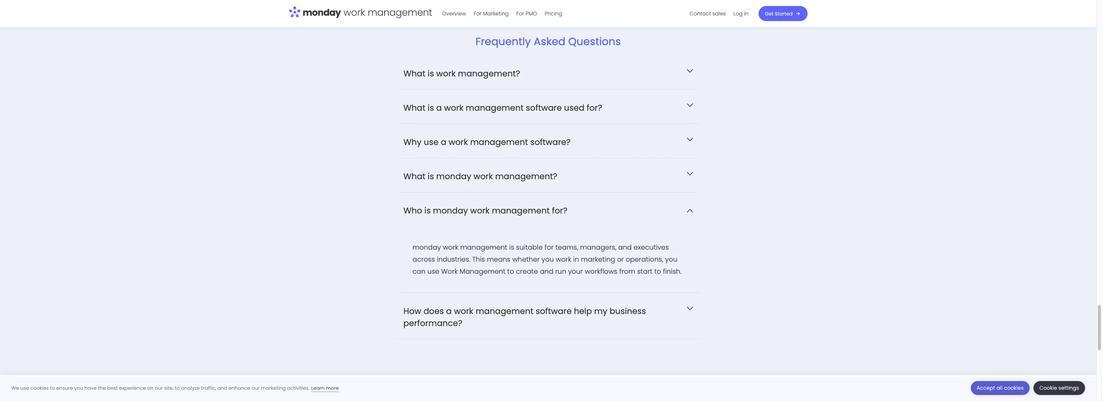 Task type: describe. For each thing, give the bounding box(es) containing it.
log in link
[[730, 8, 753, 20]]

is for what is monday work management?
[[428, 171, 434, 182]]

cookie settings
[[1040, 385, 1079, 392]]

dialog containing we use cookies to ensure you have the best experience on our site, to analyze traffic, and enhance our marketing activities.
[[0, 376, 1096, 402]]

to left create
[[507, 267, 514, 276]]

questions
[[568, 34, 621, 49]]

main element
[[439, 0, 808, 27]]

what is work management? button
[[397, 55, 699, 89]]

more
[[326, 385, 339, 392]]

industries.
[[437, 255, 470, 264]]

or
[[617, 255, 624, 264]]

ensure
[[56, 385, 73, 392]]

site,
[[164, 385, 173, 392]]

executives
[[634, 243, 669, 252]]

does
[[424, 306, 444, 317]]

started
[[775, 10, 793, 17]]

have
[[84, 385, 97, 392]]

monday work management is suitable for teams, managers, and executives across industries. this means whether you work in marketing or operations, you can use work management to create and run your workflows from start to finish.
[[412, 243, 682, 276]]

0 horizontal spatial you
[[74, 385, 83, 392]]

learn more link
[[311, 385, 339, 392]]

1 vertical spatial management?
[[495, 171, 557, 182]]

why use a work management software? button
[[397, 124, 699, 158]]

a for use
[[441, 136, 446, 148]]

why use a work management software?
[[403, 136, 571, 148]]

for pmo
[[516, 10, 537, 17]]

use inside monday work management is suitable for teams, managers, and executives across industries. this means whether you work in marketing or operations, you can use work management to create and run your workflows from start to finish.
[[427, 267, 439, 276]]

how does a work management software help my business performance?
[[403, 306, 646, 329]]

cookies for all
[[1004, 385, 1024, 392]]

what is monday work management? button
[[397, 158, 699, 192]]

from
[[619, 267, 635, 276]]

2 our from the left
[[252, 385, 260, 392]]

0 vertical spatial for?
[[587, 102, 602, 114]]

cookie settings button
[[1034, 382, 1085, 396]]

traffic,
[[201, 385, 216, 392]]

in inside "link"
[[744, 10, 749, 17]]

for
[[545, 243, 554, 252]]

sales
[[713, 10, 726, 17]]

management for what is a work management software used for?
[[466, 102, 524, 114]]

use for why use a work management software?
[[424, 136, 439, 148]]

can
[[412, 267, 426, 276]]

what for what is monday work management?
[[403, 171, 425, 182]]

what for what is work management?
[[403, 68, 425, 79]]

management inside monday work management is suitable for teams, managers, and executives across industries. this means whether you work in marketing or operations, you can use work management to create and run your workflows from start to finish.
[[460, 243, 507, 252]]

is for who is monday work management for?
[[424, 205, 431, 217]]

what is monday work management?
[[403, 171, 557, 182]]

learn
[[311, 385, 325, 392]]

enhance
[[228, 385, 250, 392]]

marketing
[[483, 10, 509, 17]]

your
[[568, 267, 583, 276]]

for marketing link
[[470, 8, 513, 20]]

analyze
[[181, 385, 200, 392]]

contact sales button
[[686, 8, 730, 20]]

frequently
[[476, 34, 531, 49]]

management
[[460, 267, 505, 276]]

all
[[997, 385, 1003, 392]]

contact
[[690, 10, 711, 17]]

monday.com work management image
[[289, 5, 433, 21]]

log
[[734, 10, 743, 17]]

business
[[610, 306, 646, 317]]

what is a work management software used for? button
[[397, 90, 699, 123]]

who
[[403, 205, 422, 217]]

monday work management is suitable for teams, managers, and executives across industries. this means whether you work in marketing or operations, you can use work management to create and run your workflows from start to finish. region
[[412, 242, 684, 278]]

we
[[11, 385, 19, 392]]

how does a work management software help my business performance? button
[[397, 293, 699, 339]]

what is work management?
[[403, 68, 520, 79]]

frequently asked questions
[[476, 34, 621, 49]]

asked
[[534, 34, 565, 49]]

management for how does a work management software help my business performance?
[[476, 306, 533, 317]]

0 vertical spatial management?
[[458, 68, 520, 79]]

2 vertical spatial and
[[217, 385, 227, 392]]

1 vertical spatial and
[[540, 267, 553, 276]]

1 vertical spatial for?
[[552, 205, 567, 217]]

for for for pmo
[[516, 10, 524, 17]]

log in
[[734, 10, 749, 17]]

management for why use a work management software?
[[470, 136, 528, 148]]

accept all cookies button
[[971, 382, 1030, 396]]

finish.
[[663, 267, 682, 276]]



Task type: locate. For each thing, give the bounding box(es) containing it.
get
[[765, 10, 774, 17]]

software?
[[530, 136, 571, 148]]

this
[[472, 255, 485, 264]]

get started button
[[759, 6, 808, 21]]

2 vertical spatial what
[[403, 171, 425, 182]]

software left help
[[536, 306, 572, 317]]

1 for from the left
[[474, 10, 482, 17]]

for marketing
[[474, 10, 509, 17]]

3 what from the top
[[403, 171, 425, 182]]

workflows
[[585, 267, 618, 276]]

run
[[555, 267, 566, 276]]

for pmo link
[[513, 8, 541, 20]]

monday inside who is monday work management for? dropdown button
[[433, 205, 468, 217]]

monday inside what is monday work management? dropdown button
[[436, 171, 471, 182]]

a for does
[[446, 306, 452, 317]]

software left used
[[526, 102, 562, 114]]

and right traffic,
[[217, 385, 227, 392]]

0 vertical spatial use
[[424, 136, 439, 148]]

2 what from the top
[[403, 102, 425, 114]]

overview
[[442, 10, 466, 17]]

use right can
[[427, 267, 439, 276]]

cookies for use
[[30, 385, 49, 392]]

work
[[436, 68, 456, 79], [444, 102, 464, 114], [449, 136, 468, 148], [474, 171, 493, 182], [470, 205, 490, 217], [443, 243, 458, 252], [556, 255, 571, 264], [454, 306, 473, 317]]

experience
[[119, 385, 146, 392]]

to left ensure
[[50, 385, 55, 392]]

dialog
[[0, 376, 1096, 402]]

is inside monday work management is suitable for teams, managers, and executives across industries. this means whether you work in marketing or operations, you can use work management to create and run your workflows from start to finish.
[[509, 243, 514, 252]]

activities.
[[287, 385, 309, 392]]

0 vertical spatial in
[[744, 10, 749, 17]]

we use cookies to ensure you have the best experience on our site, to analyze traffic, and enhance our marketing activities. learn more
[[11, 385, 339, 392]]

suitable
[[516, 243, 543, 252]]

pricing
[[545, 10, 562, 17]]

marketing
[[581, 255, 615, 264], [261, 385, 286, 392]]

for
[[474, 10, 482, 17], [516, 10, 524, 17]]

cookies right 'we'
[[30, 385, 49, 392]]

is for what is a work management software used for?
[[428, 102, 434, 114]]

0 horizontal spatial marketing
[[261, 385, 286, 392]]

how
[[403, 306, 421, 317]]

for left marketing
[[474, 10, 482, 17]]

cookies inside button
[[1004, 385, 1024, 392]]

you
[[542, 255, 554, 264], [665, 255, 677, 264], [74, 385, 83, 392]]

start
[[637, 267, 653, 276]]

list
[[686, 0, 753, 27]]

used
[[564, 102, 584, 114]]

1 horizontal spatial cookies
[[1004, 385, 1024, 392]]

software inside "how does a work management software help my business performance?"
[[536, 306, 572, 317]]

1 vertical spatial a
[[441, 136, 446, 148]]

0 vertical spatial marketing
[[581, 255, 615, 264]]

teams,
[[555, 243, 578, 252]]

best
[[107, 385, 118, 392]]

for? up teams,
[[552, 205, 567, 217]]

1 vertical spatial marketing
[[261, 385, 286, 392]]

1 horizontal spatial for
[[516, 10, 524, 17]]

0 horizontal spatial for
[[474, 10, 482, 17]]

our right enhance on the bottom of the page
[[252, 385, 260, 392]]

0 vertical spatial and
[[618, 243, 632, 252]]

1 vertical spatial monday
[[433, 205, 468, 217]]

1 vertical spatial use
[[427, 267, 439, 276]]

accept all cookies
[[977, 385, 1024, 392]]

1 horizontal spatial and
[[540, 267, 553, 276]]

you up finish. at the bottom of the page
[[665, 255, 677, 264]]

0 vertical spatial what
[[403, 68, 425, 79]]

use
[[424, 136, 439, 148], [427, 267, 439, 276], [20, 385, 29, 392]]

is
[[428, 68, 434, 79], [428, 102, 434, 114], [428, 171, 434, 182], [424, 205, 431, 217], [509, 243, 514, 252]]

my
[[594, 306, 607, 317]]

management?
[[458, 68, 520, 79], [495, 171, 557, 182]]

2 horizontal spatial you
[[665, 255, 677, 264]]

list containing contact sales
[[686, 0, 753, 27]]

in right log
[[744, 10, 749, 17]]

accept
[[977, 385, 995, 392]]

for for for marketing
[[474, 10, 482, 17]]

a inside "how does a work management software help my business performance?"
[[446, 306, 452, 317]]

work
[[441, 267, 458, 276]]

2 horizontal spatial and
[[618, 243, 632, 252]]

contact sales
[[690, 10, 726, 17]]

whether
[[512, 255, 540, 264]]

for?
[[587, 102, 602, 114], [552, 205, 567, 217]]

monday for what
[[436, 171, 471, 182]]

for left pmo
[[516, 10, 524, 17]]

monday for who
[[433, 205, 468, 217]]

monday inside monday work management is suitable for teams, managers, and executives across industries. this means whether you work in marketing or operations, you can use work management to create and run your workflows from start to finish.
[[412, 243, 441, 252]]

who is monday work management for? button
[[397, 192, 699, 226]]

pmo
[[526, 10, 537, 17]]

0 horizontal spatial and
[[217, 385, 227, 392]]

0 vertical spatial software
[[526, 102, 562, 114]]

2 vertical spatial a
[[446, 306, 452, 317]]

1 vertical spatial in
[[573, 255, 579, 264]]

is for what is work management?
[[428, 68, 434, 79]]

software
[[526, 102, 562, 114], [536, 306, 572, 317]]

1 horizontal spatial our
[[252, 385, 260, 392]]

the
[[98, 385, 106, 392]]

1 vertical spatial software
[[536, 306, 572, 317]]

who is monday work management for?
[[403, 205, 567, 217]]

on
[[147, 385, 153, 392]]

in
[[744, 10, 749, 17], [573, 255, 579, 264]]

marketing left activities.
[[261, 385, 286, 392]]

monday
[[436, 171, 471, 182], [433, 205, 468, 217], [412, 243, 441, 252]]

0 horizontal spatial for?
[[552, 205, 567, 217]]

a for is
[[436, 102, 442, 114]]

overview link
[[439, 8, 470, 20]]

use right 'we'
[[20, 385, 29, 392]]

in inside monday work management is suitable for teams, managers, and executives across industries. this means whether you work in marketing or operations, you can use work management to create and run your workflows from start to finish.
[[573, 255, 579, 264]]

1 our from the left
[[155, 385, 163, 392]]

use for we use cookies to ensure you have the best experience on our site, to analyze traffic, and enhance our marketing activities. learn more
[[20, 385, 29, 392]]

1 horizontal spatial in
[[744, 10, 749, 17]]

across
[[412, 255, 435, 264]]

what is a work management software used for?
[[403, 102, 602, 114]]

1 horizontal spatial for?
[[587, 102, 602, 114]]

management for who is monday work management for?
[[492, 205, 550, 217]]

use right why
[[424, 136, 439, 148]]

0 horizontal spatial cookies
[[30, 385, 49, 392]]

to right site,
[[175, 385, 180, 392]]

pricing link
[[541, 8, 566, 20]]

management inside "how does a work management software help my business performance?"
[[476, 306, 533, 317]]

0 horizontal spatial in
[[573, 255, 579, 264]]

you down "for"
[[542, 255, 554, 264]]

our right on at the bottom left of the page
[[155, 385, 163, 392]]

get started
[[765, 10, 793, 17]]

software for help
[[536, 306, 572, 317]]

for? right used
[[587, 102, 602, 114]]

1 what from the top
[[403, 68, 425, 79]]

what for what is a work management software used for?
[[403, 102, 425, 114]]

create
[[516, 267, 538, 276]]

1 horizontal spatial marketing
[[581, 255, 615, 264]]

cookie
[[1040, 385, 1057, 392]]

0 vertical spatial monday
[[436, 171, 471, 182]]

use inside the why use a work management software? dropdown button
[[424, 136, 439, 148]]

operations,
[[626, 255, 663, 264]]

managers,
[[580, 243, 616, 252]]

marketing inside monday work management is suitable for teams, managers, and executives across industries. this means whether you work in marketing or operations, you can use work management to create and run your workflows from start to finish.
[[581, 255, 615, 264]]

0 horizontal spatial our
[[155, 385, 163, 392]]

what
[[403, 68, 425, 79], [403, 102, 425, 114], [403, 171, 425, 182]]

work inside "how does a work management software help my business performance?"
[[454, 306, 473, 317]]

1 vertical spatial what
[[403, 102, 425, 114]]

0 vertical spatial a
[[436, 102, 442, 114]]

2 vertical spatial monday
[[412, 243, 441, 252]]

why
[[403, 136, 422, 148]]

marketing down managers,
[[581, 255, 615, 264]]

to right the start
[[654, 267, 661, 276]]

and left run
[[540, 267, 553, 276]]

our
[[155, 385, 163, 392], [252, 385, 260, 392]]

software for used
[[526, 102, 562, 114]]

2 vertical spatial use
[[20, 385, 29, 392]]

means
[[487, 255, 510, 264]]

you left the have
[[74, 385, 83, 392]]

cookies
[[30, 385, 49, 392], [1004, 385, 1024, 392]]

performance?
[[403, 318, 462, 329]]

help
[[574, 306, 592, 317]]

to
[[507, 267, 514, 276], [654, 267, 661, 276], [50, 385, 55, 392], [175, 385, 180, 392]]

management
[[466, 102, 524, 114], [470, 136, 528, 148], [492, 205, 550, 217], [460, 243, 507, 252], [476, 306, 533, 317]]

and
[[618, 243, 632, 252], [540, 267, 553, 276], [217, 385, 227, 392]]

in up your
[[573, 255, 579, 264]]

and up 'or'
[[618, 243, 632, 252]]

cookies right all
[[1004, 385, 1024, 392]]

2 for from the left
[[516, 10, 524, 17]]

1 horizontal spatial you
[[542, 255, 554, 264]]

settings
[[1059, 385, 1079, 392]]



Task type: vqa. For each thing, say whether or not it's contained in the screenshot.
1st For from the left
yes



